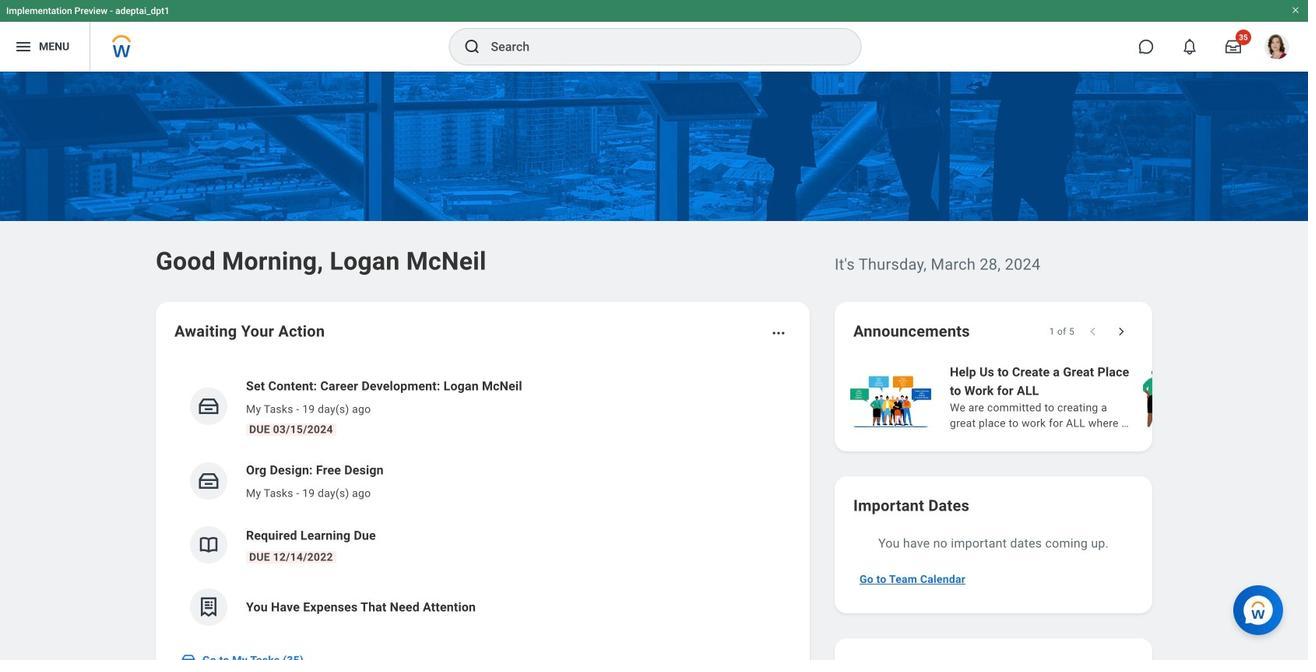 Task type: describe. For each thing, give the bounding box(es) containing it.
justify image
[[14, 37, 33, 56]]

0 horizontal spatial list
[[175, 365, 792, 639]]

dashboard expenses image
[[197, 596, 220, 619]]

1 horizontal spatial inbox image
[[197, 395, 220, 418]]

book open image
[[197, 534, 220, 557]]

inbox large image
[[1226, 39, 1242, 55]]

notifications large image
[[1183, 39, 1198, 55]]

close environment banner image
[[1292, 5, 1301, 15]]

profile logan mcneil image
[[1265, 34, 1290, 62]]

chevron right small image
[[1114, 324, 1130, 340]]



Task type: locate. For each thing, give the bounding box(es) containing it.
status
[[1050, 326, 1075, 338]]

inbox image
[[197, 395, 220, 418], [181, 653, 196, 661]]

related actions image
[[771, 326, 787, 341]]

banner
[[0, 0, 1309, 72]]

inbox image
[[197, 470, 220, 493]]

0 vertical spatial inbox image
[[197, 395, 220, 418]]

0 horizontal spatial inbox image
[[181, 653, 196, 661]]

Search Workday  search field
[[491, 30, 829, 64]]

list
[[848, 362, 1309, 433], [175, 365, 792, 639]]

search image
[[463, 37, 482, 56]]

1 horizontal spatial list
[[848, 362, 1309, 433]]

main content
[[0, 72, 1309, 661]]

chevron left small image
[[1086, 324, 1102, 340]]

1 vertical spatial inbox image
[[181, 653, 196, 661]]



